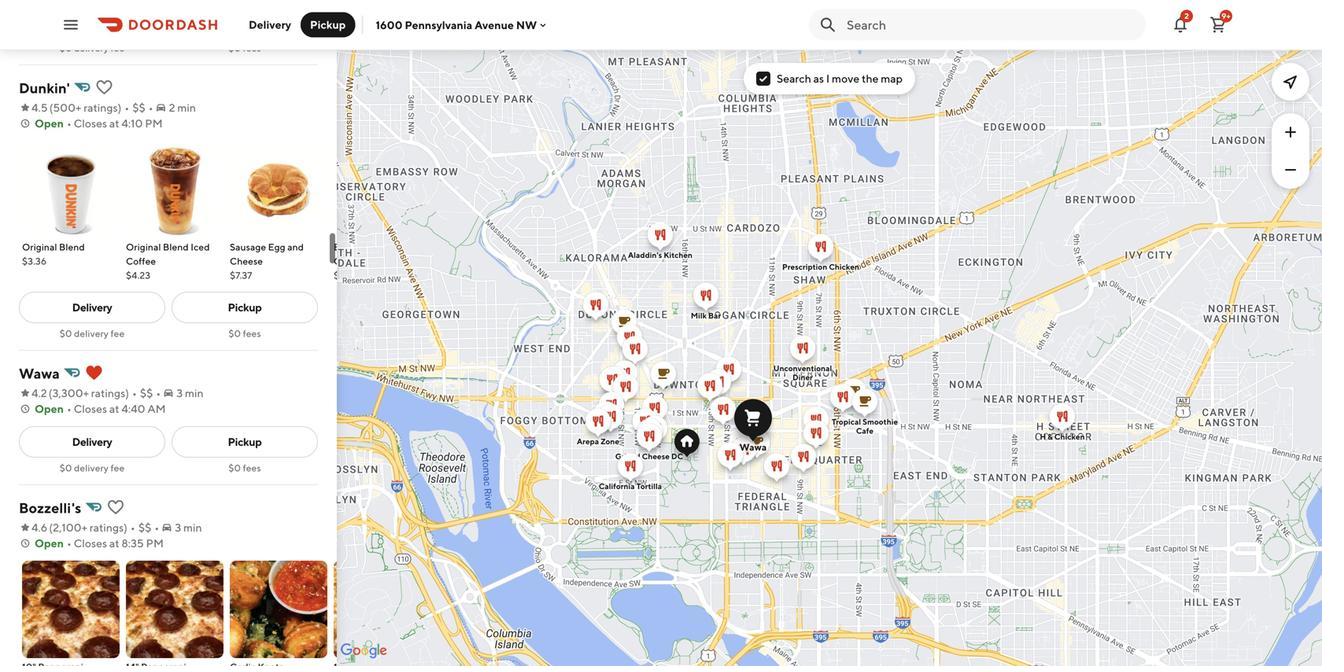Task type: locate. For each thing, give the bounding box(es) containing it.
9+ button
[[1203, 9, 1234, 41]]

0 horizontal spatial 2
[[169, 101, 175, 114]]

chicken
[[829, 263, 860, 272], [829, 263, 860, 272], [1055, 433, 1085, 442], [1055, 433, 1085, 442]]

2 fees from the top
[[243, 328, 261, 339]]

1 closes from the top
[[74, 117, 107, 130]]

at
[[109, 117, 119, 130], [109, 403, 119, 416], [109, 537, 119, 550]]

2 vertical spatial (
[[49, 522, 53, 535]]

1 vertical spatial at
[[109, 403, 119, 416]]

blend
[[59, 242, 85, 253], [163, 242, 189, 253]]

) up 4:10
[[118, 101, 122, 114]]

ratings
[[84, 101, 118, 114], [91, 387, 125, 400], [90, 522, 124, 535]]

2 vertical spatial fees
[[243, 463, 261, 474]]

) up "4:40"
[[125, 387, 129, 400]]

• up open • closes at 8:35 pm
[[155, 522, 159, 535]]

1600
[[376, 18, 403, 31]]

ratings up open • closes at 4:10 pm
[[84, 101, 118, 114]]

cheese
[[230, 256, 263, 267], [642, 452, 670, 461], [642, 452, 670, 461]]

coffee
[[126, 256, 156, 267]]

0 horizontal spatial original
[[22, 242, 57, 253]]

2 for 2 min
[[169, 101, 175, 114]]

blend inside original blend $3.36
[[59, 242, 85, 253]]

1 delivery from the top
[[74, 43, 109, 54]]

and
[[288, 242, 304, 253]]

0 vertical spatial fees
[[243, 43, 261, 54]]

3 $0 fees from the top
[[229, 463, 261, 474]]

0 vertical spatial 3 min
[[177, 387, 204, 400]]

0 vertical spatial min
[[177, 101, 196, 114]]

search
[[777, 72, 812, 85]]

2 $0 fees from the top
[[229, 328, 261, 339]]

&
[[1048, 433, 1053, 442], [1048, 433, 1053, 442]]

• down the 3,300+ on the bottom of the page
[[67, 403, 72, 416]]

$$
[[132, 101, 145, 114], [140, 387, 153, 400], [138, 522, 151, 535]]

wawa
[[19, 365, 60, 382], [740, 442, 767, 453], [740, 442, 767, 453]]

4:10
[[122, 117, 143, 130]]

0 vertical spatial pickup link
[[172, 292, 318, 324]]

h
[[1040, 433, 1047, 442], [1040, 433, 1047, 442]]

3
[[177, 387, 183, 400], [175, 522, 181, 535]]

delivery button
[[239, 12, 301, 37]]

0 vertical spatial • $$
[[125, 101, 145, 114]]

click to add this store to your saved list image for dunkin'
[[95, 78, 114, 97]]

delivery up click to remove this store from your saved list image
[[74, 328, 109, 339]]

1 vertical spatial delivery link
[[19, 427, 165, 458]]

$0 fees for second pickup "link" from the top of the page
[[229, 463, 261, 474]]

• down 500+
[[67, 117, 72, 130]]

fee up ( 3,300+ ratings )
[[111, 328, 125, 339]]

( for bozzelli's
[[49, 522, 53, 535]]

8:35
[[122, 537, 144, 550]]

$$ up 8:35
[[138, 522, 151, 535]]

1 vertical spatial delivery
[[72, 301, 112, 314]]

2 $0 delivery fee from the top
[[60, 328, 125, 339]]

2 delivery link from the top
[[19, 427, 165, 458]]

0 vertical spatial 2
[[1185, 11, 1190, 20]]

$3.36
[[22, 256, 47, 267]]

1 original from the left
[[22, 242, 57, 253]]

dc
[[672, 452, 684, 461], [672, 452, 684, 461]]

bar
[[709, 311, 721, 320], [709, 311, 721, 320]]

1 vertical spatial pickup link
[[172, 427, 318, 458]]

at left "4:40"
[[109, 403, 119, 416]]

2 for 2
[[1185, 11, 1190, 20]]

i
[[827, 72, 830, 85]]

2 vertical spatial $0 fees
[[229, 463, 261, 474]]

delivery up click to remove this store from your saved list image
[[72, 301, 112, 314]]

milk bar
[[691, 311, 721, 320], [691, 311, 721, 320]]

zoom out image
[[1282, 161, 1301, 180]]

click to add this store to your saved list image
[[95, 78, 114, 97], [106, 498, 125, 517]]

average rating of 4.5 out of 5 element
[[19, 100, 48, 116]]

) for wawa
[[125, 387, 129, 400]]

california tortilla
[[599, 482, 662, 491], [599, 482, 662, 491]]

0 vertical spatial click to add this store to your saved list image
[[95, 78, 114, 97]]

2 vertical spatial fee
[[111, 463, 125, 474]]

1 horizontal spatial blend
[[163, 242, 189, 253]]

delivery link
[[19, 292, 165, 324], [19, 427, 165, 458]]

delivery link for second pickup "link" from the top of the page
[[19, 427, 165, 458]]

) for bozzelli's
[[124, 522, 127, 535]]

1 horizontal spatial 2
[[1185, 11, 1190, 20]]

3 min for bozzelli's
[[175, 522, 202, 535]]

2 vertical spatial )
[[124, 522, 127, 535]]

2 vertical spatial delivery
[[72, 436, 112, 449]]

0 vertical spatial 3
[[177, 387, 183, 400]]

2 vertical spatial open
[[35, 537, 64, 550]]

closes down ( 3,300+ ratings )
[[74, 403, 107, 416]]

1 pickup link from the top
[[172, 292, 318, 324]]

$$ up 4:10
[[132, 101, 145, 114]]

2 delivery from the top
[[74, 328, 109, 339]]

0 vertical spatial (
[[49, 101, 53, 114]]

2
[[1185, 11, 1190, 20], [169, 101, 175, 114]]

closes down ( 2,100+ ratings )
[[74, 537, 107, 550]]

3 open from the top
[[35, 537, 64, 550]]

$0 delivery fee up click to remove this store from your saved list image
[[60, 328, 125, 339]]

$0
[[60, 43, 72, 54], [229, 43, 241, 54], [60, 328, 72, 339], [229, 328, 241, 339], [60, 463, 72, 474], [229, 463, 241, 474]]

min for dunkin'
[[177, 101, 196, 114]]

$0 fees for first pickup "link"
[[229, 328, 261, 339]]

2 vertical spatial $0 delivery fee
[[60, 463, 125, 474]]

• $$
[[125, 101, 145, 114], [132, 387, 153, 400], [131, 522, 151, 535]]

1 vertical spatial pm
[[146, 537, 164, 550]]

delivery link down open • closes at 4:40 am
[[19, 427, 165, 458]]

closes for bozzelli's
[[74, 537, 107, 550]]

aladdin's kitchen prescription chicken
[[628, 251, 860, 272], [628, 251, 860, 272]]

california
[[599, 482, 635, 491], [599, 482, 635, 491]]

open
[[35, 117, 64, 130], [35, 403, 64, 416], [35, 537, 64, 550]]

open down 4.5
[[35, 117, 64, 130]]

0 vertical spatial $0 delivery fee
[[60, 43, 125, 54]]

1 vertical spatial open
[[35, 403, 64, 416]]

pm
[[145, 117, 163, 130], [146, 537, 164, 550]]

3 closes from the top
[[74, 537, 107, 550]]

0 vertical spatial fee
[[111, 43, 125, 54]]

2 at from the top
[[109, 403, 119, 416]]

dunkin'
[[19, 80, 70, 96]]

delivery
[[74, 43, 109, 54], [74, 328, 109, 339], [74, 463, 109, 474]]

at left 8:35
[[109, 537, 119, 550]]

0 vertical spatial )
[[118, 101, 122, 114]]

smoothie
[[863, 418, 898, 427], [863, 418, 898, 427]]

$0 delivery fee for delivery link associated with first pickup "link"
[[60, 328, 125, 339]]

2 blend from the left
[[163, 242, 189, 253]]

zone
[[601, 437, 620, 446], [601, 437, 620, 446]]

1 blend from the left
[[59, 242, 85, 253]]

click to add this store to your saved list image up ( 500+ ratings )
[[95, 78, 114, 97]]

2 vertical spatial at
[[109, 537, 119, 550]]

( right 4.5
[[49, 101, 53, 114]]

fee up ( 500+ ratings )
[[111, 43, 125, 54]]

search as i move the map
[[777, 72, 903, 85]]

open down 4.6
[[35, 537, 64, 550]]

original inside the original blend iced coffee $4.23
[[126, 242, 161, 253]]

prescription
[[783, 263, 828, 272], [783, 263, 828, 272]]

0 vertical spatial open
[[35, 117, 64, 130]]

1 vertical spatial fee
[[111, 328, 125, 339]]

pm right 8:35
[[146, 537, 164, 550]]

(
[[49, 101, 53, 114], [49, 387, 52, 400], [49, 522, 53, 535]]

open • closes at 8:35 pm
[[35, 537, 164, 550]]

closes down ( 500+ ratings )
[[74, 117, 107, 130]]

1 at from the top
[[109, 117, 119, 130]]

0 vertical spatial ratings
[[84, 101, 118, 114]]

0 vertical spatial pickup
[[310, 18, 346, 31]]

min for wawa
[[185, 387, 204, 400]]

0 horizontal spatial blend
[[59, 242, 85, 253]]

aladdin's
[[628, 251, 662, 260], [628, 251, 662, 260]]

• $$ up 4:10
[[125, 101, 145, 114]]

$$ for bozzelli's
[[138, 522, 151, 535]]

ratings for bozzelli's
[[90, 522, 124, 535]]

pickup button
[[301, 12, 355, 37]]

$0 delivery fee
[[60, 43, 125, 54], [60, 328, 125, 339], [60, 463, 125, 474]]

blend inside the original blend iced coffee $4.23
[[163, 242, 189, 253]]

at for wawa
[[109, 403, 119, 416]]

0 vertical spatial delivery
[[74, 43, 109, 54]]

arepa zone
[[577, 437, 620, 446], [577, 437, 620, 446]]

•
[[125, 101, 129, 114], [149, 101, 153, 114], [67, 117, 72, 130], [132, 387, 137, 400], [156, 387, 161, 400], [67, 403, 72, 416], [131, 522, 135, 535], [155, 522, 159, 535], [67, 537, 72, 550]]

$0 delivery fee down 'open menu' image
[[60, 43, 125, 54]]

notification bell image
[[1171, 15, 1190, 34]]

2 vertical spatial delivery
[[74, 463, 109, 474]]

open for wawa
[[35, 403, 64, 416]]

1 vertical spatial delivery
[[74, 328, 109, 339]]

min for bozzelli's
[[183, 522, 202, 535]]

unconventional
[[774, 364, 832, 373], [774, 364, 832, 373]]

1 vertical spatial • $$
[[132, 387, 153, 400]]

grilled cheese dc
[[616, 452, 684, 461], [616, 452, 684, 461]]

sausage
[[230, 242, 266, 253]]

pickup
[[310, 18, 346, 31], [228, 301, 262, 314], [228, 436, 262, 449]]

3 $0 delivery fee from the top
[[60, 463, 125, 474]]

2 vertical spatial pickup
[[228, 436, 262, 449]]

1 open from the top
[[35, 117, 64, 130]]

2 vertical spatial • $$
[[131, 522, 151, 535]]

fee down "4:40"
[[111, 463, 125, 474]]

1 vertical spatial pickup
[[228, 301, 262, 314]]

delivery link down $4.23 on the top left of page
[[19, 292, 165, 324]]

grilled
[[616, 452, 641, 461], [616, 452, 641, 461]]

delivery down open • closes at 4:40 am
[[72, 436, 112, 449]]

tropical smoothie cafe
[[832, 418, 898, 436], [832, 418, 898, 436]]

2 closes from the top
[[74, 403, 107, 416]]

click to add this store to your saved list image for bozzelli's
[[106, 498, 125, 517]]

map region
[[286, 0, 1323, 667]]

arepa
[[577, 437, 599, 446], [577, 437, 599, 446]]

delivery up bozzelli's
[[74, 463, 109, 474]]

• $$ up 8:35
[[131, 522, 151, 535]]

original up coffee
[[126, 242, 161, 253]]

kitchen
[[664, 251, 693, 260], [664, 251, 693, 260]]

3 fees from the top
[[243, 463, 261, 474]]

( for wawa
[[49, 387, 52, 400]]

) up 8:35
[[124, 522, 127, 535]]

10" pepperoni image
[[22, 561, 120, 659]]

pm right 4:10
[[145, 117, 163, 130]]

iced
[[191, 242, 210, 253]]

2 vertical spatial $$
[[138, 522, 151, 535]]

click to add this store to your saved list image up ( 2,100+ ratings )
[[106, 498, 125, 517]]

diner
[[793, 373, 813, 382], [793, 373, 813, 382]]

0 vertical spatial $$
[[132, 101, 145, 114]]

2 vertical spatial closes
[[74, 537, 107, 550]]

0 vertical spatial closes
[[74, 117, 107, 130]]

1 vertical spatial min
[[185, 387, 204, 400]]

1 vertical spatial click to add this store to your saved list image
[[106, 498, 125, 517]]

9+
[[1222, 11, 1231, 20]]

delivery left the pickup button
[[249, 18, 291, 31]]

$7.37
[[230, 270, 252, 281]]

1 horizontal spatial original
[[126, 242, 161, 253]]

fee
[[111, 43, 125, 54], [111, 328, 125, 339], [111, 463, 125, 474]]

recenter the map image
[[1282, 72, 1301, 91]]

1 vertical spatial fees
[[243, 328, 261, 339]]

am
[[148, 403, 166, 416]]

$0 delivery fee up bozzelli's
[[60, 463, 125, 474]]

( 3,300+ ratings )
[[49, 387, 129, 400]]

1 vertical spatial $0 delivery fee
[[60, 328, 125, 339]]

1 vertical spatial $$
[[140, 387, 153, 400]]

pennsylvania
[[405, 18, 473, 31]]

1 vertical spatial closes
[[74, 403, 107, 416]]

1 vertical spatial 3
[[175, 522, 181, 535]]

1 vertical spatial (
[[49, 387, 52, 400]]

2 vertical spatial min
[[183, 522, 202, 535]]

closes
[[74, 117, 107, 130], [74, 403, 107, 416], [74, 537, 107, 550]]

)
[[118, 101, 122, 114], [125, 387, 129, 400], [124, 522, 127, 535]]

tropical
[[832, 418, 861, 427], [832, 418, 861, 427]]

3 fee from the top
[[111, 463, 125, 474]]

( right 4.6
[[49, 522, 53, 535]]

1 items, open order cart image
[[1209, 15, 1228, 34]]

3 at from the top
[[109, 537, 119, 550]]

0 vertical spatial pm
[[145, 117, 163, 130]]

1 fee from the top
[[111, 43, 125, 54]]

ratings up open • closes at 4:40 am
[[91, 387, 125, 400]]

$$ up am
[[140, 387, 153, 400]]

pickup inside button
[[310, 18, 346, 31]]

• down 2,100+
[[67, 537, 72, 550]]

0 vertical spatial delivery
[[249, 18, 291, 31]]

cafe
[[856, 427, 874, 436], [856, 427, 874, 436]]

delivery down 'open menu' image
[[74, 43, 109, 54]]

2 fee from the top
[[111, 328, 125, 339]]

h & chicken
[[1040, 433, 1085, 442], [1040, 433, 1085, 442]]

1 delivery link from the top
[[19, 292, 165, 324]]

at left 4:10
[[109, 117, 119, 130]]

3 min
[[177, 387, 204, 400], [175, 522, 202, 535]]

average rating of 4.6 out of 5 element
[[19, 520, 47, 536]]

• up am
[[156, 387, 161, 400]]

blend down original blend image
[[59, 242, 85, 253]]

original
[[22, 242, 57, 253], [126, 242, 161, 253]]

• $$ up "4:40"
[[132, 387, 153, 400]]

original inside original blend $3.36
[[22, 242, 57, 253]]

• $$ for bozzelli's
[[131, 522, 151, 535]]

fees
[[243, 43, 261, 54], [243, 328, 261, 339], [243, 463, 261, 474]]

delivery
[[249, 18, 291, 31], [72, 301, 112, 314], [72, 436, 112, 449]]

• $$ for dunkin'
[[125, 101, 145, 114]]

500+
[[53, 101, 81, 114]]

pickup link
[[172, 292, 318, 324], [172, 427, 318, 458]]

1 vertical spatial 3 min
[[175, 522, 202, 535]]

ratings up open • closes at 8:35 pm
[[90, 522, 124, 535]]

open down 4.2
[[35, 403, 64, 416]]

Search as I move the map checkbox
[[757, 72, 771, 86]]

2 vertical spatial ratings
[[90, 522, 124, 535]]

0 vertical spatial $0 fees
[[229, 43, 261, 54]]

original up $3.36
[[22, 242, 57, 253]]

open for bozzelli's
[[35, 537, 64, 550]]

nw
[[516, 18, 537, 31]]

1 vertical spatial ratings
[[91, 387, 125, 400]]

3 delivery from the top
[[74, 463, 109, 474]]

milk
[[691, 311, 707, 320], [691, 311, 707, 320]]

blend left iced
[[163, 242, 189, 253]]

1 vertical spatial 2
[[169, 101, 175, 114]]

3,300+
[[52, 387, 89, 400]]

2 original from the left
[[126, 242, 161, 253]]

0 vertical spatial at
[[109, 117, 119, 130]]

0 vertical spatial delivery link
[[19, 292, 165, 324]]

average rating of 4.2 out of 5 element
[[19, 386, 47, 402]]

( 2,100+ ratings )
[[49, 522, 127, 535]]

1 vertical spatial $0 fees
[[229, 328, 261, 339]]

original blend iced coffee $4.23
[[126, 242, 210, 281]]

1 vertical spatial )
[[125, 387, 129, 400]]

2 open from the top
[[35, 403, 64, 416]]

$0 fees
[[229, 43, 261, 54], [229, 328, 261, 339], [229, 463, 261, 474]]

blend for $3.36
[[59, 242, 85, 253]]

( right 4.2
[[49, 387, 52, 400]]

• up 8:35
[[131, 522, 135, 535]]

the
[[862, 72, 879, 85]]

tortilla
[[637, 482, 662, 491], [637, 482, 662, 491]]

min
[[177, 101, 196, 114], [185, 387, 204, 400], [183, 522, 202, 535]]



Task type: describe. For each thing, give the bounding box(es) containing it.
map
[[881, 72, 903, 85]]

closes for dunkin'
[[74, 117, 107, 130]]

sausage egg and cheese image
[[230, 141, 328, 239]]

$$ for dunkin'
[[132, 101, 145, 114]]

1 $0 fees from the top
[[229, 43, 261, 54]]

4.5
[[31, 101, 48, 114]]

original blend image
[[22, 141, 120, 239]]

original for original blend $3.36
[[22, 242, 57, 253]]

original blend $3.36
[[22, 242, 85, 267]]

4.6
[[31, 522, 47, 535]]

1600 pennsylvania avenue nw button
[[376, 18, 550, 31]]

fees for first pickup "link"
[[243, 328, 261, 339]]

pm for bozzelli's
[[146, 537, 164, 550]]

cheese inside sausage egg and cheese $7.37
[[230, 256, 263, 267]]

• left 2 min
[[149, 101, 153, 114]]

14" pepperoni image
[[126, 561, 224, 659]]

• $$ for wawa
[[132, 387, 153, 400]]

open • closes at 4:40 am
[[35, 403, 166, 416]]

delivery link for first pickup "link"
[[19, 292, 165, 324]]

Store search: begin typing to search for stores available on DoorDash text field
[[847, 16, 1137, 33]]

fees for second pickup "link" from the top of the page
[[243, 463, 261, 474]]

fee for second pickup "link" from the top of the page
[[111, 463, 125, 474]]

• up 4:10
[[125, 101, 129, 114]]

closes for wawa
[[74, 403, 107, 416]]

$$ for wawa
[[140, 387, 153, 400]]

2 pickup link from the top
[[172, 427, 318, 458]]

zoom in image
[[1282, 123, 1301, 142]]

4:40
[[122, 403, 145, 416]]

delivery for second pickup "link" from the top of the page
[[72, 436, 112, 449]]

original blend iced coffee image
[[126, 141, 224, 239]]

original for original blend iced coffee $4.23
[[126, 242, 161, 253]]

delivery for delivery link for second pickup "link" from the top of the page
[[74, 463, 109, 474]]

pickup for first pickup "link"
[[228, 301, 262, 314]]

at for dunkin'
[[109, 117, 119, 130]]

delivery inside button
[[249, 18, 291, 31]]

open • closes at 4:10 pm
[[35, 117, 163, 130]]

2 min
[[169, 101, 196, 114]]

3 for bozzelli's
[[175, 522, 181, 535]]

avenue
[[475, 18, 514, 31]]

open for dunkin'
[[35, 117, 64, 130]]

3 for wawa
[[177, 387, 183, 400]]

delivery for first pickup "link"
[[72, 301, 112, 314]]

egg
[[268, 242, 286, 253]]

move
[[832, 72, 860, 85]]

fee for first pickup "link"
[[111, 328, 125, 339]]

) for dunkin'
[[118, 101, 122, 114]]

powered by google image
[[341, 644, 387, 660]]

$0 delivery fee for delivery link for second pickup "link" from the top of the page
[[60, 463, 125, 474]]

4.2
[[31, 387, 47, 400]]

( for dunkin'
[[49, 101, 53, 114]]

2,100+
[[53, 522, 87, 535]]

1 fees from the top
[[243, 43, 261, 54]]

( 500+ ratings )
[[49, 101, 122, 114]]

sausage egg and cheese $7.37
[[230, 242, 304, 281]]

$4.23
[[126, 270, 151, 281]]

ratings for dunkin'
[[84, 101, 118, 114]]

as
[[814, 72, 824, 85]]

delivery for delivery link associated with first pickup "link"
[[74, 328, 109, 339]]

3 min for wawa
[[177, 387, 204, 400]]

open menu image
[[61, 15, 80, 34]]

blend for iced
[[163, 242, 189, 253]]

garlic knots image
[[230, 561, 328, 659]]

pickup for second pickup "link" from the top of the page
[[228, 436, 262, 449]]

pickup for the pickup button
[[310, 18, 346, 31]]

• up "4:40"
[[132, 387, 137, 400]]

click to remove this store from your saved list image
[[85, 364, 104, 383]]

bozzelli's
[[19, 500, 81, 517]]

at for bozzelli's
[[109, 537, 119, 550]]

1 $0 delivery fee from the top
[[60, 43, 125, 54]]

ratings for wawa
[[91, 387, 125, 400]]

1600 pennsylvania avenue nw
[[376, 18, 537, 31]]

pm for dunkin'
[[145, 117, 163, 130]]



Task type: vqa. For each thing, say whether or not it's contained in the screenshot.
Crispy's 'Chicken'
no



